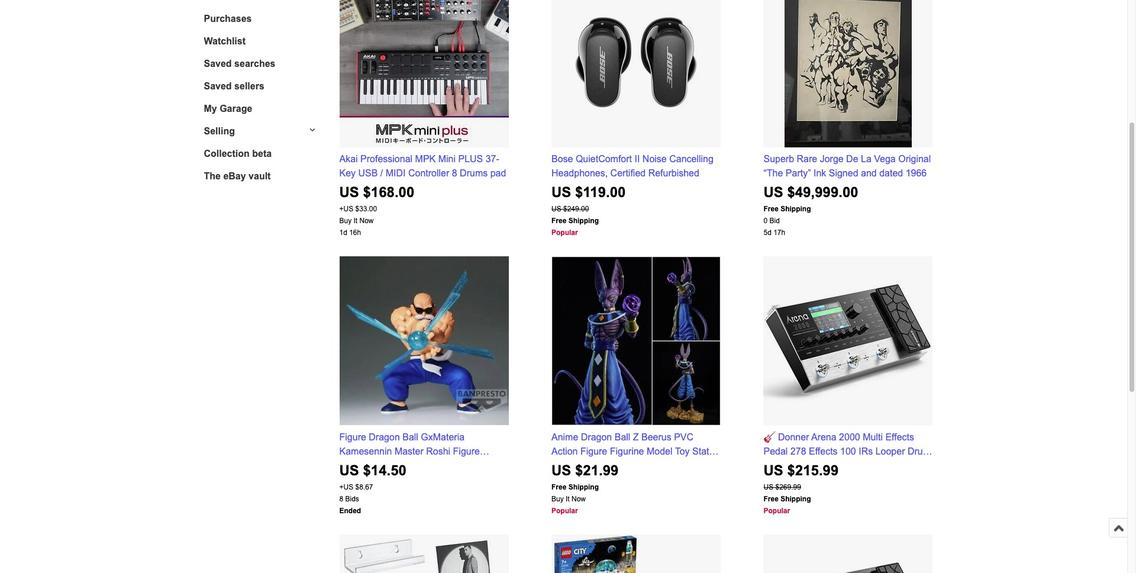 Task type: locate. For each thing, give the bounding box(es) containing it.
us left $269.99
[[764, 483, 774, 491]]

effects down arena
[[809, 446, 838, 456]]

1 horizontal spatial figure
[[453, 446, 480, 456]]

shipping inside us $215.99 us $269.99 free shipping popular
[[781, 495, 811, 503]]

0 horizontal spatial ball
[[403, 432, 418, 442]]

1 +us from the top
[[340, 205, 354, 213]]

0 vertical spatial now
[[360, 216, 374, 225]]

us down the key
[[340, 184, 359, 200]]

0 vertical spatial +us
[[340, 205, 354, 213]]

figure up kamesennin at left bottom
[[340, 432, 366, 442]]

1 saved from the top
[[204, 58, 232, 68]]

popular
[[552, 228, 578, 237], [552, 506, 578, 515], [764, 506, 790, 515]]

8
[[452, 168, 457, 178], [340, 495, 343, 503]]

model
[[647, 446, 673, 456]]

now inside 'akai professional mpk mini plus 37- key usb / midi controller 8 drums pad us $168.00 +us $33.00 buy it now 1d 16h'
[[360, 216, 374, 225]]

irs
[[859, 446, 873, 456]]

gxmateria
[[421, 432, 465, 442]]

$21.99
[[575, 462, 619, 478]]

vega
[[875, 154, 896, 164]]

1 vertical spatial 8
[[340, 495, 343, 503]]

2 horizontal spatial figure
[[581, 446, 608, 456]]

superb rare jorge de la vega original "the party" ink signed and dated 1966 us $49,999.00 free shipping 0 bid 5d 17h
[[764, 154, 931, 237]]

it
[[354, 216, 358, 225], [566, 495, 570, 503]]

figure up box
[[581, 446, 608, 456]]

figure down gxmateria
[[453, 446, 480, 456]]

drums
[[460, 168, 488, 178]]

0 vertical spatial 8
[[452, 168, 457, 178]]

collection
[[204, 148, 250, 158]]

$215.99
[[788, 462, 839, 478]]

anime dragon ball z beerus pvc action figure figurine model toy statue with box image
[[552, 256, 721, 425]]

bid
[[770, 216, 780, 225]]

akai professional mpk mini plus 37- key usb / midi controller 8 drums pad link
[[340, 154, 506, 178]]

selling button
[[194, 126, 316, 136]]

free inside us $215.99 us $269.99 free shipping popular
[[764, 495, 779, 503]]

ball for us $14.50
[[403, 432, 418, 442]]

it up 16h
[[354, 216, 358, 225]]

popular down $249.00
[[552, 228, 578, 237]]

plus
[[458, 154, 483, 164]]

+us inside 'akai professional mpk mini plus 37- key usb / midi controller 8 drums pad us $168.00 +us $33.00 buy it now 1d 16h'
[[340, 205, 354, 213]]

figure dragon ball gxmateria kamesennin master roshi figure banpresto link
[[340, 432, 490, 470]]

mpk
[[415, 154, 436, 164]]

bose quietcomfort ii noise cancelling headphones, certified refurbished link
[[552, 154, 714, 178]]

0 vertical spatial effects
[[886, 432, 915, 442]]

lego® city space port lunar research base 60350 [new toy] brick image
[[553, 534, 720, 573]]

machine
[[764, 460, 800, 470]]

us left $249.00
[[552, 205, 562, 213]]

free down $249.00
[[552, 216, 567, 225]]

0 horizontal spatial it
[[354, 216, 358, 225]]

ink
[[814, 168, 827, 178]]

figure
[[340, 432, 366, 442], [453, 446, 480, 456], [581, 446, 608, 456]]

1 vertical spatial buy
[[552, 495, 564, 503]]

ball inside 'figure dragon ball gxmateria kamesennin master roshi figure banpresto'
[[403, 432, 418, 442]]

free down $269.99
[[764, 495, 779, 503]]

buy down with
[[552, 495, 564, 503]]

dragon up kamesennin at left bottom
[[369, 432, 400, 442]]

$168.00
[[363, 184, 415, 200]]

ball
[[403, 432, 418, 442], [615, 432, 631, 442]]

1 horizontal spatial effects
[[886, 432, 915, 442]]

ball left z
[[615, 432, 631, 442]]

akai professional mpk mini plus 37-key usb / midi controller 8 drums pad image
[[340, 0, 509, 143]]

0 horizontal spatial dragon
[[369, 432, 400, 442]]

shipping down $249.00
[[569, 216, 599, 225]]

1 vertical spatial effects
[[809, 446, 838, 456]]

superb rare jorge de la vega original "the party" ink signed and dated 1966 image
[[785, 0, 912, 147]]

0 horizontal spatial buy
[[340, 216, 352, 225]]

$8.67
[[355, 483, 373, 491]]

2000
[[840, 432, 861, 442]]

shipping inside superb rare jorge de la vega original "the party" ink signed and dated 1966 us $49,999.00 free shipping 0 bid 5d 17h
[[781, 205, 811, 213]]

refurbished
[[649, 168, 700, 178]]

saved searches
[[204, 58, 276, 68]]

1 horizontal spatial ball
[[615, 432, 631, 442]]

collection beta
[[204, 148, 272, 158]]

2 ball from the left
[[615, 432, 631, 442]]

ball for us $21.99
[[615, 432, 631, 442]]

us $215.99 us $269.99 free shipping popular
[[764, 462, 839, 515]]

us up $8.67
[[340, 462, 359, 478]]

la
[[861, 154, 872, 164]]

37-
[[486, 154, 500, 164]]

figure for us $21.99
[[581, 446, 608, 456]]

the ebay vault
[[204, 171, 271, 181]]

controller
[[408, 168, 450, 178]]

akai professional mpk mini plus 37- key usb / midi controller 8 drums pad us $168.00 +us $33.00 buy it now 1d 16h
[[340, 154, 506, 237]]

the ebay vault link
[[204, 171, 316, 181]]

sellers
[[234, 81, 265, 91]]

anime dragon ball z beerus pvc action figure figurine model toy statue with box link
[[552, 432, 720, 470]]

shipping up the 17h
[[781, 205, 811, 213]]

us inside us $21.99 free shipping buy it now popular
[[552, 462, 571, 478]]

figure inside anime dragon ball z beerus pvc action figure figurine model toy statue with box
[[581, 446, 608, 456]]

action
[[552, 446, 578, 456]]

us
[[340, 184, 359, 200], [552, 184, 571, 200], [764, 184, 784, 200], [552, 205, 562, 213], [340, 462, 359, 478], [552, 462, 571, 478], [764, 462, 784, 478], [764, 483, 774, 491]]

1 horizontal spatial buy
[[552, 495, 564, 503]]

dragon right the anime
[[581, 432, 612, 442]]

free inside bose quietcomfort ii noise cancelling headphones, certified refurbished us $119.00 us $249.00 free shipping popular
[[552, 216, 567, 225]]

effects up looper
[[886, 432, 915, 442]]

0 horizontal spatial 8
[[340, 495, 343, 503]]

saved
[[204, 58, 232, 68], [204, 81, 232, 91]]

0 vertical spatial buy
[[340, 216, 352, 225]]

1 vertical spatial saved
[[204, 81, 232, 91]]

key
[[340, 168, 356, 178]]

8 inside us $14.50 +us $8.67 8 bids ended
[[340, 495, 343, 503]]

free up the bid
[[764, 205, 779, 213]]

1 horizontal spatial it
[[566, 495, 570, 503]]

0 vertical spatial saved
[[204, 58, 232, 68]]

it down with
[[566, 495, 570, 503]]

1 vertical spatial +us
[[340, 483, 354, 491]]

my
[[204, 103, 217, 113]]

2 saved from the top
[[204, 81, 232, 91]]

dragon inside 'figure dragon ball gxmateria kamesennin master roshi figure banpresto'
[[369, 432, 400, 442]]

buy up 1d
[[340, 216, 352, 225]]

now down box
[[572, 495, 586, 503]]

dragon inside anime dragon ball z beerus pvc action figure figurine model toy statue with box
[[581, 432, 612, 442]]

+us left $33.00
[[340, 205, 354, 213]]

popular down $269.99
[[764, 506, 790, 515]]

saved down watchlist
[[204, 58, 232, 68]]

8 down 'mini'
[[452, 168, 457, 178]]

effects
[[886, 432, 915, 442], [809, 446, 838, 456]]

8 inside 'akai professional mpk mini plus 37- key usb / midi controller 8 drums pad us $168.00 +us $33.00 buy it now 1d 16h'
[[452, 168, 457, 178]]

anime dragon ball z beerus pvc action figure figurine model toy statue with box
[[552, 432, 720, 470]]

1 dragon from the left
[[369, 432, 400, 442]]

pedal
[[764, 446, 788, 456]]

1 vertical spatial it
[[566, 495, 570, 503]]

mini
[[438, 154, 456, 164]]

quietcomfort
[[576, 154, 632, 164]]

"the
[[764, 168, 783, 178]]

+us up bids
[[340, 483, 354, 491]]

free down with
[[552, 483, 567, 491]]

0 horizontal spatial now
[[360, 216, 374, 225]]

2 dragon from the left
[[581, 432, 612, 442]]

1 horizontal spatial now
[[572, 495, 586, 503]]

1 ball from the left
[[403, 432, 418, 442]]

16h
[[349, 228, 361, 237]]

shipping down $269.99
[[781, 495, 811, 503]]

0 vertical spatial it
[[354, 216, 358, 225]]

it inside 'akai professional mpk mini plus 37- key usb / midi controller 8 drums pad us $168.00 +us $33.00 buy it now 1d 16h'
[[354, 216, 358, 225]]

saved for saved sellers
[[204, 81, 232, 91]]

superb rare jorge de la vega original "the party" ink signed and dated 1966 link
[[764, 154, 931, 178]]

us down 'action'
[[552, 462, 571, 478]]

$49,999.00
[[788, 184, 859, 200]]

🎸donner arena 2000 multi effects pedal 278 effects looper drum machine | refurb image
[[764, 534, 933, 573]]

bids
[[345, 495, 359, 503]]

saved up my
[[204, 81, 232, 91]]

5d
[[764, 228, 772, 237]]

us down "pedal"
[[764, 462, 784, 478]]

popular down with
[[552, 506, 578, 515]]

master
[[395, 446, 424, 456]]

us down "the
[[764, 184, 784, 200]]

now
[[360, 216, 374, 225], [572, 495, 586, 503]]

purchases
[[204, 13, 252, 23]]

ball up master
[[403, 432, 418, 442]]

2 +us from the top
[[340, 483, 354, 491]]

1 horizontal spatial 8
[[452, 168, 457, 178]]

/
[[381, 168, 383, 178]]

buy inside 'akai professional mpk mini plus 37- key usb / midi controller 8 drums pad us $168.00 +us $33.00 buy it now 1d 16h'
[[340, 216, 352, 225]]

1 horizontal spatial dragon
[[581, 432, 612, 442]]

1 vertical spatial now
[[572, 495, 586, 503]]

professional
[[361, 154, 413, 164]]

🎸 donner arena 2000 multi effects pedal 278 effects 100 irs looper drum machine image
[[764, 256, 933, 425]]

ball inside anime dragon ball z beerus pvc action figure figurine model toy statue with box
[[615, 432, 631, 442]]

0 horizontal spatial effects
[[809, 446, 838, 456]]

headphones,
[[552, 168, 608, 178]]

buy
[[340, 216, 352, 225], [552, 495, 564, 503]]

box
[[573, 460, 590, 470]]

+us
[[340, 205, 354, 213], [340, 483, 354, 491]]

$14.50
[[363, 462, 407, 478]]

popular inside us $215.99 us $269.99 free shipping popular
[[764, 506, 790, 515]]

original
[[899, 154, 931, 164]]

shipping down $21.99
[[569, 483, 599, 491]]

now down $33.00
[[360, 216, 374, 225]]

8 left bids
[[340, 495, 343, 503]]



Task type: vqa. For each thing, say whether or not it's contained in the screenshot.
LEGO® City Space Port Lunar Research Base 60350 [New Toy] Brick image
yes



Task type: describe. For each thing, give the bounding box(es) containing it.
bose quietcomfort ii noise cancelling headphones, certified refurbished us $119.00 us $249.00 free shipping popular
[[552, 154, 714, 237]]

purchases link
[[204, 13, 316, 24]]

my garage link
[[204, 103, 316, 114]]

kamesennin
[[340, 446, 392, 456]]

party"
[[786, 168, 811, 178]]

saved sellers link
[[204, 81, 316, 91]]

arena
[[812, 432, 837, 442]]

$269.99
[[776, 483, 801, 491]]

selling
[[204, 126, 235, 136]]

watchlist
[[204, 36, 246, 46]]

0
[[764, 216, 768, 225]]

ended
[[340, 506, 361, 515]]

1966
[[906, 168, 927, 178]]

midi
[[386, 168, 406, 178]]

🎸 donner arena 2000 multi effects pedal 278 effects 100 irs looper drum machine link
[[764, 432, 933, 470]]

superb
[[764, 154, 795, 164]]

ii
[[635, 154, 640, 164]]

rare
[[797, 154, 818, 164]]

popular inside us $21.99 free shipping buy it now popular
[[552, 506, 578, 515]]

my garage
[[204, 103, 252, 113]]

figure dragon ball gxmateria kamesennin master roshi figure banpresto
[[340, 432, 480, 470]]

6x acrylic record shelf stand wall mounted record holder for vinyl album display image
[[340, 534, 509, 573]]

free inside us $21.99 free shipping buy it now popular
[[552, 483, 567, 491]]

noise
[[643, 154, 667, 164]]

us $21.99 free shipping buy it now popular
[[552, 462, 619, 515]]

dragon for $14.50
[[369, 432, 400, 442]]

dragon for $21.99
[[581, 432, 612, 442]]

now inside us $21.99 free shipping buy it now popular
[[572, 495, 586, 503]]

drum
[[908, 446, 931, 456]]

garage
[[220, 103, 252, 113]]

278
[[791, 446, 807, 456]]

us $14.50 +us $8.67 8 bids ended
[[340, 462, 407, 515]]

shipping inside bose quietcomfort ii noise cancelling headphones, certified refurbished us $119.00 us $249.00 free shipping popular
[[569, 216, 599, 225]]

de
[[847, 154, 859, 164]]

z
[[633, 432, 639, 442]]

usb
[[358, 168, 378, 178]]

toy
[[675, 446, 690, 456]]

watchlist link
[[204, 36, 316, 46]]

pvc
[[674, 432, 694, 442]]

akai
[[340, 154, 358, 164]]

1d
[[340, 228, 347, 237]]

$249.00
[[564, 205, 589, 213]]

popular inside bose quietcomfort ii noise cancelling headphones, certified refurbished us $119.00 us $249.00 free shipping popular
[[552, 228, 578, 237]]

bose
[[552, 154, 573, 164]]

jorge
[[820, 154, 844, 164]]

beta
[[252, 148, 272, 158]]

ebay
[[223, 171, 246, 181]]

17h
[[774, 228, 786, 237]]

free inside superb rare jorge de la vega original "the party" ink signed and dated 1966 us $49,999.00 free shipping 0 bid 5d 17h
[[764, 205, 779, 213]]

figure dragon ball gxmateria kamesennin master roshi figure banpresto image
[[340, 256, 509, 425]]

us up $249.00
[[552, 184, 571, 200]]

bose quietcomfort ii noise cancelling headphones, certified refurbished image
[[552, 0, 721, 126]]

certified
[[611, 168, 646, 178]]

buy inside us $21.99 free shipping buy it now popular
[[552, 495, 564, 503]]

donner
[[778, 432, 810, 442]]

100
[[841, 446, 856, 456]]

+us inside us $14.50 +us $8.67 8 bids ended
[[340, 483, 354, 491]]

cancelling
[[670, 154, 714, 164]]

signed
[[829, 168, 859, 178]]

multi
[[863, 432, 883, 442]]

saved searches link
[[204, 58, 316, 69]]

saved for saved searches
[[204, 58, 232, 68]]

0 horizontal spatial figure
[[340, 432, 366, 442]]

saved sellers
[[204, 81, 265, 91]]

shipping inside us $21.99 free shipping buy it now popular
[[569, 483, 599, 491]]

anime
[[552, 432, 579, 442]]

us inside 'akai professional mpk mini plus 37- key usb / midi controller 8 drums pad us $168.00 +us $33.00 buy it now 1d 16h'
[[340, 184, 359, 200]]

the
[[204, 171, 221, 181]]

dated
[[880, 168, 903, 178]]

$119.00
[[575, 184, 626, 200]]

it inside us $21.99 free shipping buy it now popular
[[566, 495, 570, 503]]

figure for us $14.50
[[453, 446, 480, 456]]

with
[[552, 460, 571, 470]]

searches
[[234, 58, 276, 68]]

roshi
[[426, 446, 451, 456]]

pad
[[491, 168, 506, 178]]

banpresto
[[340, 460, 398, 470]]

us inside us $14.50 +us $8.67 8 bids ended
[[340, 462, 359, 478]]

beerus
[[642, 432, 672, 442]]

us inside superb rare jorge de la vega original "the party" ink signed and dated 1966 us $49,999.00 free shipping 0 bid 5d 17h
[[764, 184, 784, 200]]

🎸
[[764, 432, 776, 442]]

collection beta link
[[204, 148, 316, 159]]

figurine
[[610, 446, 644, 456]]



